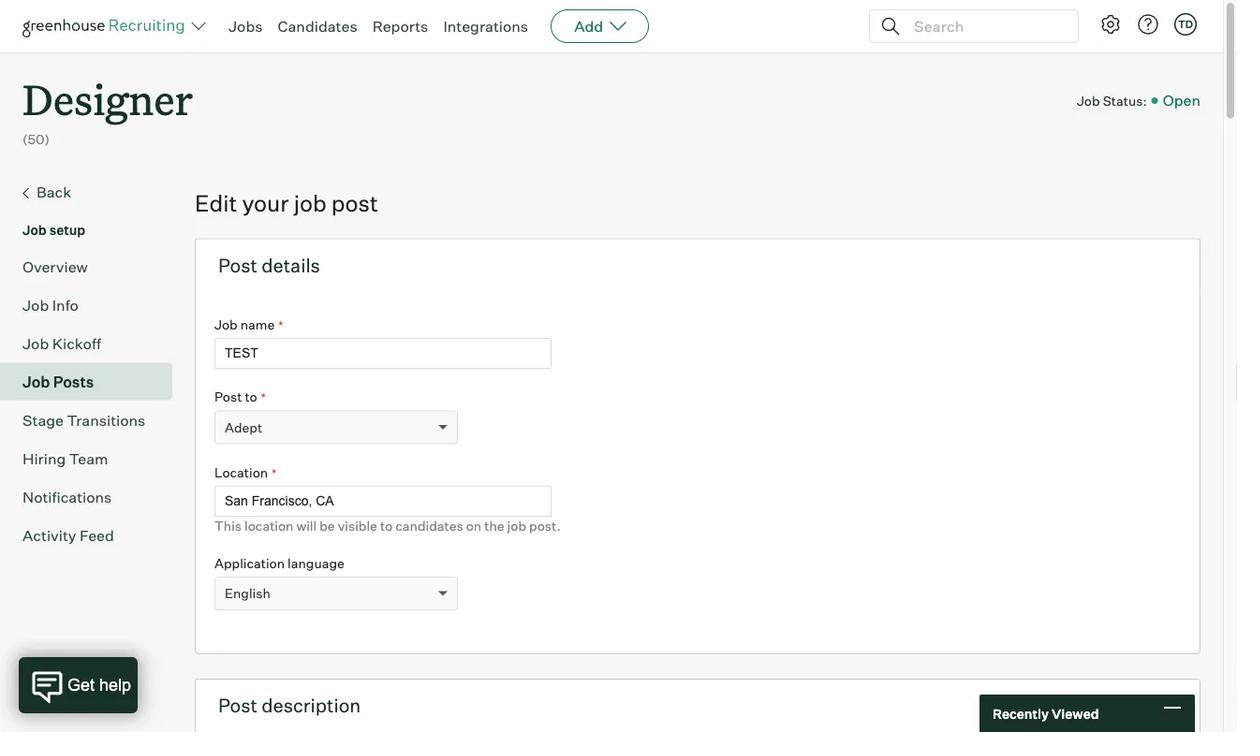 Task type: describe. For each thing, give the bounding box(es) containing it.
edit
[[195, 189, 237, 217]]

reports link
[[372, 17, 428, 36]]

post.
[[529, 518, 561, 535]]

add button
[[551, 9, 649, 43]]

posts
[[53, 373, 94, 391]]

job for job status:
[[1077, 92, 1100, 109]]

the
[[485, 518, 505, 535]]

english option
[[225, 586, 271, 602]]

stage transitions link
[[22, 409, 165, 432]]

post description
[[218, 694, 361, 718]]

activity feed
[[22, 526, 114, 545]]

hiring team link
[[22, 447, 165, 470]]

back
[[37, 182, 71, 201]]

be
[[320, 518, 335, 535]]

description
[[262, 694, 361, 718]]

notifications
[[22, 488, 112, 506]]

designer link
[[22, 52, 193, 130]]

overview link
[[22, 255, 165, 278]]

activity
[[22, 526, 76, 545]]

feed
[[80, 526, 114, 545]]

adept option
[[225, 419, 262, 436]]

stage transitions
[[22, 411, 146, 430]]

candidates link
[[278, 17, 357, 36]]

jobs
[[229, 17, 263, 36]]

candidates
[[396, 518, 463, 535]]

details
[[262, 254, 320, 277]]

english
[[225, 586, 271, 602]]

td
[[1178, 18, 1193, 30]]

hiring
[[22, 449, 66, 468]]

configure image
[[1100, 13, 1122, 36]]

jobs link
[[229, 17, 263, 36]]

edit your job post
[[195, 189, 378, 217]]

post for post details
[[218, 254, 258, 277]]

name
[[241, 316, 275, 333]]

your
[[242, 189, 289, 217]]

post
[[331, 189, 378, 217]]

kickoff
[[52, 334, 101, 353]]

on
[[466, 518, 482, 535]]

activity feed link
[[22, 524, 165, 547]]

post to
[[215, 389, 257, 405]]

status:
[[1103, 92, 1147, 109]]

this location will be visible to candidates on the job post.
[[215, 518, 561, 535]]

integrations
[[443, 17, 528, 36]]

job posts link
[[22, 371, 165, 393]]

greenhouse recruiting image
[[22, 15, 191, 37]]

recently
[[993, 706, 1049, 722]]

0 horizontal spatial job
[[294, 189, 327, 217]]

post for post to
[[215, 389, 242, 405]]

job for job info
[[22, 296, 49, 314]]

job kickoff
[[22, 334, 101, 353]]



Task type: locate. For each thing, give the bounding box(es) containing it.
application language
[[215, 555, 345, 572]]

integrations link
[[443, 17, 528, 36]]

None text field
[[215, 486, 552, 517]]

reports
[[372, 17, 428, 36]]

job for job posts
[[22, 373, 50, 391]]

job setup
[[22, 222, 85, 238]]

1 vertical spatial post
[[215, 389, 242, 405]]

back link
[[22, 181, 165, 205]]

this
[[215, 518, 242, 535]]

setup
[[49, 222, 85, 238]]

adept
[[225, 419, 262, 436]]

candidates
[[278, 17, 357, 36]]

job left posts
[[22, 373, 50, 391]]

post
[[218, 254, 258, 277], [215, 389, 242, 405], [218, 694, 258, 718]]

job status:
[[1077, 92, 1147, 109]]

post for post description
[[218, 694, 258, 718]]

will
[[296, 518, 317, 535]]

job for job kickoff
[[22, 334, 49, 353]]

job posts
[[22, 373, 94, 391]]

(50)
[[22, 131, 50, 148]]

transitions
[[67, 411, 146, 430]]

team
[[69, 449, 108, 468]]

designer
[[22, 71, 193, 126]]

viewed
[[1052, 706, 1099, 722]]

0 horizontal spatial to
[[245, 389, 257, 405]]

td button
[[1175, 13, 1197, 36]]

to right visible
[[380, 518, 393, 535]]

post left 'description'
[[218, 694, 258, 718]]

job left status:
[[1077, 92, 1100, 109]]

post details
[[218, 254, 320, 277]]

post left details
[[218, 254, 258, 277]]

job left "setup"
[[22, 222, 47, 238]]

job
[[294, 189, 327, 217], [507, 518, 526, 535]]

job info
[[22, 296, 79, 314]]

Search text field
[[910, 13, 1061, 40]]

1 horizontal spatial to
[[380, 518, 393, 535]]

post up adept
[[215, 389, 242, 405]]

job info link
[[22, 294, 165, 316]]

notifications link
[[22, 486, 165, 508]]

td button
[[1171, 9, 1201, 39]]

visible
[[338, 518, 377, 535]]

add
[[574, 17, 603, 36]]

designer (50)
[[22, 71, 193, 148]]

info
[[52, 296, 79, 314]]

overview
[[22, 257, 88, 276]]

0 vertical spatial post
[[218, 254, 258, 277]]

recently viewed
[[993, 706, 1099, 722]]

job kickoff link
[[22, 332, 165, 355]]

location
[[245, 518, 294, 535]]

job
[[1077, 92, 1100, 109], [22, 222, 47, 238], [22, 296, 49, 314], [215, 316, 238, 333], [22, 334, 49, 353], [22, 373, 50, 391]]

job for job name
[[215, 316, 238, 333]]

job for job setup
[[22, 222, 47, 238]]

job left name
[[215, 316, 238, 333]]

job left info
[[22, 296, 49, 314]]

job left kickoff
[[22, 334, 49, 353]]

1 vertical spatial job
[[507, 518, 526, 535]]

application
[[215, 555, 285, 572]]

1 vertical spatial to
[[380, 518, 393, 535]]

1 horizontal spatial job
[[507, 518, 526, 535]]

hiring team
[[22, 449, 108, 468]]

language
[[288, 555, 345, 572]]

job right the at bottom
[[507, 518, 526, 535]]

to up adept
[[245, 389, 257, 405]]

0 vertical spatial job
[[294, 189, 327, 217]]

to
[[245, 389, 257, 405], [380, 518, 393, 535]]

job name
[[215, 316, 275, 333]]

2 vertical spatial post
[[218, 694, 258, 718]]

0 vertical spatial to
[[245, 389, 257, 405]]

None text field
[[215, 338, 552, 369]]

location
[[215, 464, 268, 481]]

stage
[[22, 411, 64, 430]]

open
[[1163, 91, 1201, 110]]

job right your
[[294, 189, 327, 217]]



Task type: vqa. For each thing, say whether or not it's contained in the screenshot.
Order History link
no



